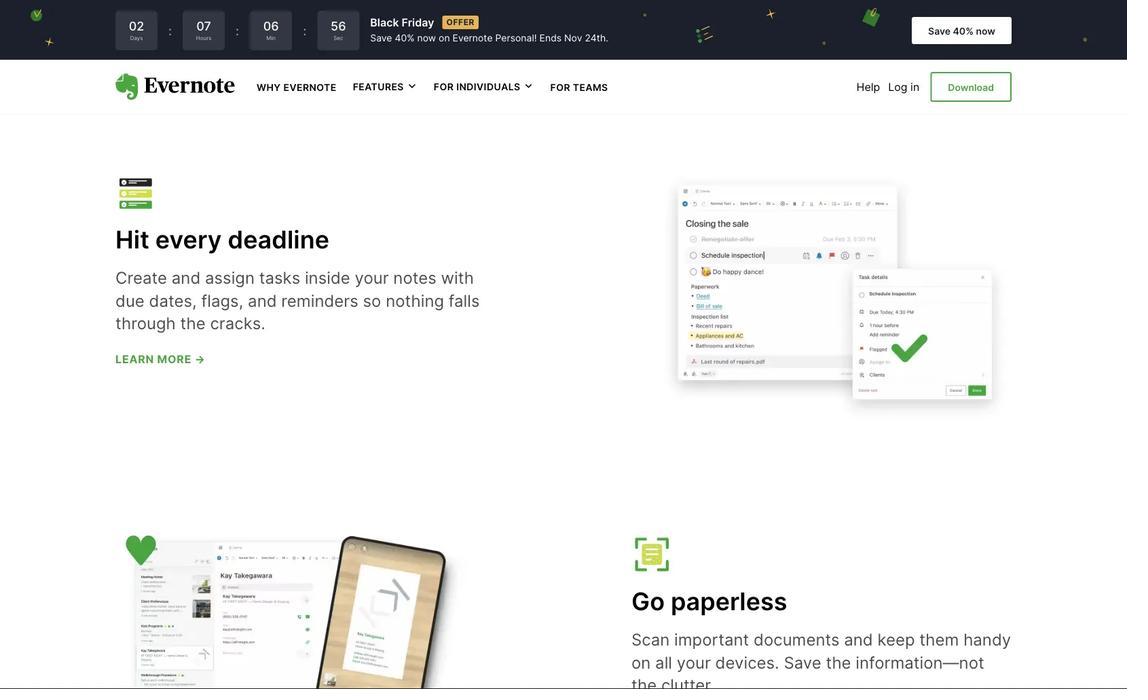 Task type: describe. For each thing, give the bounding box(es) containing it.
inc logo image
[[305, 46, 374, 70]]

go
[[632, 587, 665, 617]]

on inside scan important documents and keep them handy on all your devices. save the information—not the clutter.
[[632, 653, 651, 673]]

your inside create and assign tasks inside your notes with due dates, flags, and reminders so nothing falls through the cracks.
[[355, 268, 389, 288]]

the verge logo image
[[406, 46, 515, 70]]

tasks icon image
[[116, 172, 156, 214]]

individuals
[[457, 81, 521, 93]]

help link
[[857, 80, 881, 93]]

every
[[155, 225, 222, 254]]

nothing
[[386, 291, 444, 311]]

learn more → link
[[116, 353, 206, 366]]

paperless
[[671, 587, 788, 617]]

why evernote
[[257, 82, 337, 93]]

download
[[949, 82, 995, 93]]

through
[[116, 314, 176, 334]]

3 : from the left
[[303, 23, 307, 38]]

assign
[[205, 268, 255, 288]]

dates,
[[149, 291, 197, 311]]

clutter.
[[662, 676, 715, 690]]

so
[[363, 291, 381, 311]]

24th.
[[585, 32, 609, 44]]

a phone showcasing the document scanning feature of evernote image
[[116, 524, 469, 690]]

deadline
[[228, 225, 330, 254]]

documents
[[754, 630, 840, 650]]

55
[[331, 18, 346, 33]]

features button
[[353, 80, 418, 94]]

07
[[197, 18, 211, 33]]

friday
[[402, 16, 434, 29]]

ends
[[540, 32, 562, 44]]

save 40% now on evernote personal! ends nov 24th.
[[371, 32, 609, 44]]

for for for individuals
[[434, 81, 454, 93]]

black friday
[[371, 16, 434, 29]]

in
[[911, 80, 920, 93]]

and inside scan important documents and keep them handy on all your devices. save the information—not the clutter.
[[845, 630, 874, 650]]

flags,
[[202, 291, 243, 311]]

all
[[656, 653, 673, 673]]

reminders
[[282, 291, 359, 311]]

06 min
[[263, 18, 279, 41]]

06
[[263, 18, 279, 33]]

hit
[[116, 225, 149, 254]]

0 vertical spatial evernote
[[453, 32, 493, 44]]

the inside create and assign tasks inside your notes with due dates, flags, and reminders so nothing falls through the cracks.
[[180, 314, 206, 334]]

55 sec
[[331, 18, 346, 41]]

forbes logo image
[[176, 46, 272, 70]]

handy
[[964, 630, 1012, 650]]

save 40% now
[[929, 25, 996, 37]]

for teams link
[[551, 80, 609, 93]]

black
[[371, 16, 399, 29]]

create and assign tasks inside your notes with due dates, flags, and reminders so nothing falls through the cracks.
[[116, 268, 480, 334]]

save for save 40% now
[[929, 25, 951, 37]]

tasks
[[259, 268, 300, 288]]

0 vertical spatial and
[[172, 268, 201, 288]]

1 horizontal spatial the
[[632, 676, 657, 690]]

hit every deadline
[[116, 225, 330, 254]]

→
[[195, 353, 206, 366]]

save for save 40% now on evernote personal! ends nov 24th.
[[371, 32, 392, 44]]

log in
[[889, 80, 920, 93]]



Task type: vqa. For each thing, say whether or not it's contained in the screenshot.


Task type: locate. For each thing, give the bounding box(es) containing it.
1 horizontal spatial :
[[236, 23, 239, 38]]

0 horizontal spatial for
[[434, 81, 454, 93]]

notes
[[394, 268, 437, 288]]

your
[[355, 268, 389, 288], [677, 653, 711, 673]]

: up forbes logo
[[236, 23, 239, 38]]

for
[[434, 81, 454, 93], [551, 82, 571, 93]]

log
[[889, 80, 908, 93]]

1 horizontal spatial 40%
[[954, 25, 974, 37]]

0 horizontal spatial evernote
[[284, 82, 337, 93]]

2 horizontal spatial and
[[845, 630, 874, 650]]

the down documents
[[827, 653, 852, 673]]

falls
[[449, 291, 480, 311]]

document scanning icon image
[[632, 534, 673, 575]]

hours
[[196, 34, 212, 41]]

save down documents
[[784, 653, 822, 673]]

0 horizontal spatial now
[[418, 32, 436, 44]]

0 horizontal spatial the
[[180, 314, 206, 334]]

for individuals button
[[434, 80, 534, 94]]

02 days
[[129, 18, 144, 41]]

0 vertical spatial on
[[439, 32, 450, 44]]

your inside scan important documents and keep them handy on all your devices. save the information—not the clutter.
[[677, 653, 711, 673]]

2 vertical spatial and
[[845, 630, 874, 650]]

:
[[169, 23, 172, 38], [236, 23, 239, 38], [303, 23, 307, 38]]

on
[[439, 32, 450, 44], [632, 653, 651, 673]]

1 vertical spatial and
[[248, 291, 277, 311]]

for for for teams
[[551, 82, 571, 93]]

and up dates,
[[172, 268, 201, 288]]

save inside scan important documents and keep them handy on all your devices. save the information—not the clutter.
[[784, 653, 822, 673]]

and left keep
[[845, 630, 874, 650]]

1 vertical spatial evernote
[[284, 82, 337, 93]]

on down offer
[[439, 32, 450, 44]]

40% up download link
[[954, 25, 974, 37]]

save down black
[[371, 32, 392, 44]]

and
[[172, 268, 201, 288], [248, 291, 277, 311], [845, 630, 874, 650]]

0 horizontal spatial your
[[355, 268, 389, 288]]

2 horizontal spatial save
[[929, 25, 951, 37]]

1 horizontal spatial now
[[977, 25, 996, 37]]

evernote ui showcasing the tasks feature image
[[659, 157, 1012, 437]]

information—not
[[856, 653, 985, 673]]

1 horizontal spatial and
[[248, 291, 277, 311]]

scan important documents and keep them handy on all your devices. save the information—not the clutter.
[[632, 630, 1012, 690]]

2 horizontal spatial the
[[827, 653, 852, 673]]

40% down black friday
[[395, 32, 415, 44]]

1 vertical spatial on
[[632, 653, 651, 673]]

due
[[116, 291, 145, 311]]

evernote down inc logo
[[284, 82, 337, 93]]

offer
[[447, 17, 475, 27]]

learn more →
[[116, 353, 206, 366]]

for down the verge logo
[[434, 81, 454, 93]]

keep
[[878, 630, 916, 650]]

save
[[929, 25, 951, 37], [371, 32, 392, 44], [784, 653, 822, 673]]

0 horizontal spatial 40%
[[395, 32, 415, 44]]

now for save 40% now on evernote personal! ends nov 24th.
[[418, 32, 436, 44]]

07 hours
[[196, 18, 212, 41]]

1 vertical spatial your
[[677, 653, 711, 673]]

1 horizontal spatial evernote
[[453, 32, 493, 44]]

inside
[[305, 268, 350, 288]]

personal!
[[496, 32, 537, 44]]

for inside for teams "link"
[[551, 82, 571, 93]]

1 horizontal spatial for
[[551, 82, 571, 93]]

evernote logo image
[[116, 73, 235, 100]]

nov
[[565, 32, 583, 44]]

why
[[257, 82, 281, 93]]

entrepreneur magazine logo image
[[548, 46, 653, 70]]

0 vertical spatial the
[[180, 314, 206, 334]]

teams
[[573, 82, 609, 93]]

1 horizontal spatial your
[[677, 653, 711, 673]]

1 vertical spatial the
[[827, 653, 852, 673]]

40% for save 40% now on evernote personal! ends nov 24th.
[[395, 32, 415, 44]]

more
[[157, 353, 192, 366]]

2 vertical spatial the
[[632, 676, 657, 690]]

evernote down offer
[[453, 32, 493, 44]]

40%
[[954, 25, 974, 37], [395, 32, 415, 44]]

devices.
[[716, 653, 780, 673]]

1 horizontal spatial save
[[784, 653, 822, 673]]

save 40% now link
[[913, 17, 1012, 44]]

well + good logo image
[[820, 46, 952, 70]]

the
[[180, 314, 206, 334], [827, 653, 852, 673], [632, 676, 657, 690]]

your up so
[[355, 268, 389, 288]]

1 horizontal spatial on
[[632, 653, 651, 673]]

with
[[441, 268, 474, 288]]

now
[[977, 25, 996, 37], [418, 32, 436, 44]]

your up clutter.
[[677, 653, 711, 673]]

business.com logo image
[[686, 46, 787, 70]]

scan
[[632, 630, 670, 650]]

why evernote link
[[257, 80, 337, 93]]

0 horizontal spatial on
[[439, 32, 450, 44]]

now up download link
[[977, 25, 996, 37]]

for individuals
[[434, 81, 521, 93]]

cracks.
[[210, 314, 266, 334]]

: left 07 hours
[[169, 23, 172, 38]]

0 vertical spatial your
[[355, 268, 389, 288]]

0 horizontal spatial save
[[371, 32, 392, 44]]

create
[[116, 268, 167, 288]]

sec
[[334, 34, 343, 41]]

for left teams
[[551, 82, 571, 93]]

now down friday
[[418, 32, 436, 44]]

them
[[920, 630, 960, 650]]

2 horizontal spatial :
[[303, 23, 307, 38]]

the down dates,
[[180, 314, 206, 334]]

min
[[267, 34, 276, 41]]

download link
[[931, 72, 1012, 102]]

1 : from the left
[[169, 23, 172, 38]]

2 : from the left
[[236, 23, 239, 38]]

go paperless
[[632, 587, 788, 617]]

0 horizontal spatial :
[[169, 23, 172, 38]]

and down tasks
[[248, 291, 277, 311]]

evernote
[[453, 32, 493, 44], [284, 82, 337, 93]]

: right 06 min
[[303, 23, 307, 38]]

40% for save 40% now
[[954, 25, 974, 37]]

help
[[857, 80, 881, 93]]

0 horizontal spatial and
[[172, 268, 201, 288]]

learn
[[116, 353, 154, 366]]

days
[[130, 34, 143, 41]]

important
[[675, 630, 750, 650]]

the down all at the bottom of the page
[[632, 676, 657, 690]]

now for save 40% now
[[977, 25, 996, 37]]

02
[[129, 18, 144, 33]]

features
[[353, 81, 404, 93]]

for teams
[[551, 82, 609, 93]]

save up well + good logo
[[929, 25, 951, 37]]

log in link
[[889, 80, 920, 93]]

for inside for individuals button
[[434, 81, 454, 93]]

on left all at the bottom of the page
[[632, 653, 651, 673]]



